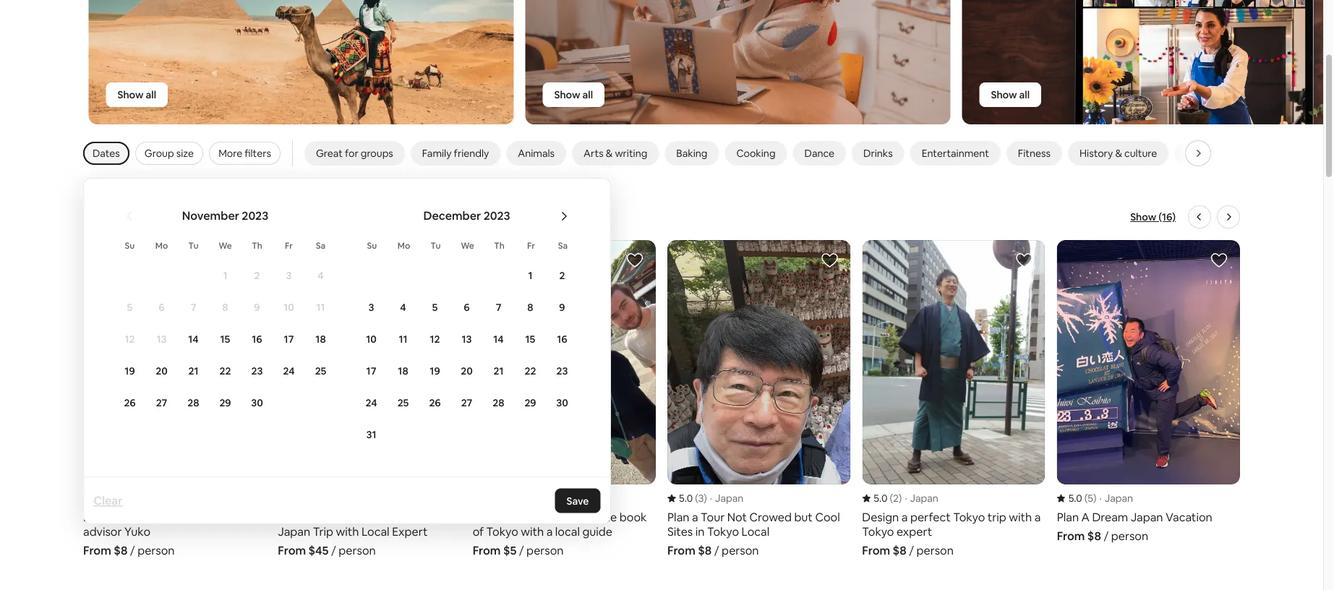 Task type: describe. For each thing, give the bounding box(es) containing it.
2 22 button from the left
[[514, 356, 546, 386]]

24 for 24 button to the bottom
[[365, 396, 377, 409]]

1 horizontal spatial 11 button
[[387, 324, 419, 354]]

1 26 button from the left
[[114, 388, 146, 418]]

baking element
[[676, 147, 707, 160]]

1 vertical spatial 11
[[399, 333, 407, 346]]

5.0 ( 2 )
[[874, 492, 902, 505]]

rating 5.0 out of 5; 3 reviews image
[[667, 492, 707, 505]]

0 horizontal spatial 10 button
[[273, 292, 305, 322]]

friendly
[[454, 147, 489, 160]]

( for 11
[[111, 492, 114, 505]]

2 23 button from the left
[[546, 356, 578, 386]]

1 fr from the left
[[285, 240, 293, 251]]

0 vertical spatial 10
[[284, 301, 294, 314]]

plan the perfect customised japan trip with local expert group
[[278, 240, 461, 558]]

filters
[[245, 147, 271, 160]]

calendar application
[[98, 193, 1073, 463]]

from $8 / person for 5.0 ( 5 )
[[1057, 528, 1148, 543]]

$8 for 5.0 ( 5 )
[[1087, 528, 1101, 543]]

2 for december 2023
[[559, 269, 565, 282]]

2 21 button from the left
[[483, 356, 514, 386]]

from for design a perfect tokyo trip with a tokyo expert group
[[862, 543, 890, 558]]

animals button
[[506, 141, 566, 166]]

december
[[423, 209, 481, 223]]

31 button
[[355, 419, 387, 450]]

2 9 button from the left
[[546, 292, 578, 322]]

21 for 2nd 21 button from right
[[188, 364, 198, 377]]

1 show all link from the left
[[106, 83, 168, 107]]

1 th from the left
[[252, 240, 262, 251]]

1 horizontal spatial 3
[[368, 301, 374, 314]]

2 28 button from the left
[[483, 388, 514, 418]]

1 button for december 2023
[[514, 260, 546, 291]]

2 su from the left
[[367, 240, 377, 251]]

1 9 button from the left
[[241, 292, 273, 322]]

2 22 from the left
[[525, 364, 536, 377]]

new this week group
[[0, 0, 1334, 125]]

hosts
[[311, 207, 354, 227]]

great
[[316, 147, 343, 160]]

24 for top 24 button
[[283, 364, 295, 377]]

more filters
[[218, 147, 271, 160]]

0 horizontal spatial 25
[[315, 364, 326, 377]]

history & culture
[[1080, 147, 1157, 160]]

family friendly
[[422, 147, 489, 160]]

& for history
[[1115, 147, 1122, 160]]

30 for second 30 button from the left
[[556, 396, 568, 409]]

cooking
[[736, 147, 776, 160]]

/ for create a customized guide book of tokyo with a local guide group
[[519, 543, 524, 558]]

learn & plan a kyoto trip with local advisor yuko group
[[83, 240, 266, 558]]

19 for second "19" button from the left
[[430, 364, 440, 377]]

5.0 for 5.0 ( 3 )
[[679, 492, 693, 505]]

) for 5.0 ( 2 )
[[899, 492, 902, 505]]

1 23 button from the left
[[241, 356, 273, 386]]

1 14 button from the left
[[178, 324, 209, 354]]

magic element
[[1186, 147, 1214, 160]]

arts & writing button
[[572, 141, 659, 166]]

1 su from the left
[[125, 240, 135, 251]]

create a customized guide book of tokyo with a local guide group
[[473, 240, 656, 558]]

· japan for 5.0 ( 2 )
[[905, 492, 938, 505]]

(16)
[[1159, 211, 1176, 224]]

7 for 2nd 7 button from left
[[496, 301, 501, 314]]

2 12 from the left
[[430, 333, 440, 346]]

person for create a customized guide book of tokyo with a local guide group
[[526, 543, 564, 558]]

help
[[197, 207, 229, 227]]

2 all from the left
[[582, 89, 593, 102]]

2 we from the left
[[461, 240, 474, 251]]

great for groups button
[[304, 141, 405, 166]]

december 2023
[[423, 209, 510, 223]]

2 29 from the left
[[525, 396, 536, 409]]

2 20 button from the left
[[451, 356, 483, 386]]

japan for 5.0 ( 3 )
[[715, 492, 744, 505]]

0 vertical spatial 24 button
[[273, 356, 305, 386]]

great for groups
[[316, 147, 393, 160]]

fitness element
[[1018, 147, 1051, 160]]

( for 3
[[695, 492, 698, 505]]

dates
[[93, 147, 120, 160]]

1 15 from the left
[[220, 333, 230, 346]]

1 19 button from the left
[[114, 356, 146, 386]]

2 30 button from the left
[[546, 388, 578, 418]]

0 horizontal spatial 17 button
[[273, 324, 305, 354]]

21 for first 21 button from the right
[[494, 364, 504, 377]]

( for 2
[[890, 492, 893, 505]]

2 27 button from the left
[[451, 388, 483, 418]]

2 th from the left
[[494, 240, 505, 251]]

local
[[272, 207, 308, 227]]

1 tu from the left
[[188, 240, 198, 251]]

5.0 ( 11 )
[[95, 492, 126, 505]]

1 12 from the left
[[125, 333, 135, 346]]

1 22 button from the left
[[209, 356, 241, 386]]

1 9 from the left
[[254, 301, 260, 314]]

1 vertical spatial 24 button
[[355, 388, 387, 418]]

design a perfect tokyo trip with a tokyo expert group
[[862, 240, 1045, 558]]

1 21 button from the left
[[178, 356, 209, 386]]

2 15 from the left
[[525, 333, 535, 346]]

arts & writing
[[584, 147, 647, 160]]

3 show all link from the left
[[979, 83, 1041, 107]]

1 8 from the left
[[222, 301, 228, 314]]

3 inside 'plan a tour not crowed but cool sites in tokyo local' group
[[698, 492, 704, 505]]

2 inside design a perfect tokyo trip with a tokyo expert group
[[893, 492, 899, 505]]

2 16 button from the left
[[546, 324, 578, 354]]

2 8 from the left
[[527, 301, 533, 314]]

5.0 ( 3 )
[[679, 492, 707, 505]]

6 for 2nd 6 button from the left
[[464, 301, 470, 314]]

1 30 button from the left
[[241, 388, 273, 418]]

$45
[[308, 543, 329, 558]]

2 14 from the left
[[493, 333, 504, 346]]

2 27 from the left
[[461, 396, 472, 409]]

$8 inside learn & plan a kyoto trip with local advisor yuko group
[[114, 543, 127, 558]]

/ for design a perfect tokyo trip with a tokyo expert group
[[909, 543, 914, 558]]

from inside plan the perfect customised japan trip with local expert group
[[278, 543, 306, 558]]

drinks element
[[863, 147, 893, 160]]

animals
[[518, 147, 555, 160]]

plan
[[83, 207, 114, 227]]

1 22 from the left
[[219, 364, 231, 377]]

entertainment
[[922, 147, 989, 160]]

writing
[[615, 147, 647, 160]]

cooking button
[[725, 141, 787, 166]]

fitness
[[1018, 147, 1051, 160]]

for
[[345, 147, 358, 160]]

dates button
[[83, 142, 129, 165]]

1 vertical spatial 10 button
[[355, 324, 387, 354]]

2 13 button from the left
[[451, 324, 483, 354]]

· for 5.0 ( 2 )
[[905, 492, 907, 505]]

2 sa from the left
[[558, 240, 568, 251]]

magic button
[[1175, 141, 1226, 166]]

person inside plan the perfect customised japan trip with local expert group
[[339, 543, 376, 558]]

0 vertical spatial 17
[[284, 333, 294, 346]]

0 horizontal spatial 18
[[316, 333, 326, 346]]

around
[[358, 207, 411, 227]]

1 14 from the left
[[188, 333, 199, 346]]

save this experience image for 5.0 ( 5 )
[[1210, 252, 1228, 269]]

2 29 button from the left
[[514, 388, 546, 418]]

3 all from the left
[[1019, 89, 1030, 102]]

from
[[232, 207, 269, 227]]

animals element
[[518, 147, 555, 160]]

0 vertical spatial 18 button
[[305, 324, 337, 354]]

2 show all link from the left
[[543, 83, 604, 107]]

from for learn & plan a kyoto trip with local advisor yuko group
[[83, 543, 111, 558]]

/ for learn & plan a kyoto trip with local advisor yuko group
[[130, 543, 135, 558]]

person for learn & plan a kyoto trip with local advisor yuko group
[[137, 543, 175, 558]]

drinks button
[[852, 141, 904, 166]]

dance
[[804, 147, 835, 160]]

) for 5.0 ( 3 )
[[704, 492, 707, 505]]

31
[[366, 428, 376, 441]]

1 28 button from the left
[[178, 388, 209, 418]]

2 16 from the left
[[557, 333, 567, 346]]

plan a tour not crowed but cool sites in tokyo local group
[[667, 240, 851, 558]]

family friendly element
[[422, 147, 489, 160]]

more
[[218, 147, 242, 160]]

2 button for december 2023
[[546, 260, 578, 291]]

save
[[567, 495, 589, 508]]

$5
[[503, 543, 516, 558]]

5.0 ( 5 )
[[1068, 492, 1097, 505]]

history
[[1080, 147, 1113, 160]]

entertainment button
[[910, 141, 1001, 166]]

2 28 from the left
[[493, 396, 504, 409]]

1 12 button from the left
[[114, 324, 146, 354]]

family
[[422, 147, 452, 160]]

7 for 1st 7 button from left
[[191, 301, 196, 314]]

history & culture element
[[1080, 147, 1157, 160]]

clear
[[94, 494, 123, 508]]

1 horizontal spatial 25 button
[[387, 388, 419, 418]]

2 12 button from the left
[[419, 324, 451, 354]]

1 horizontal spatial 4 button
[[387, 292, 419, 322]]

3 show all from the left
[[991, 89, 1030, 102]]

) for 5.0 ( 5 )
[[1093, 492, 1097, 505]]

0 horizontal spatial 4 button
[[305, 260, 337, 291]]

0 horizontal spatial 3 button
[[273, 260, 305, 291]]

show for first show all link from the left
[[118, 89, 144, 102]]

1 horizontal spatial 18 button
[[387, 356, 419, 386]]

1 6 button from the left
[[146, 292, 178, 322]]

2 5 button from the left
[[419, 292, 451, 322]]



Task type: locate. For each thing, give the bounding box(es) containing it.
from $45 / person
[[278, 543, 376, 558]]

dance element
[[804, 147, 835, 160]]

from down rating 5.0 out of 5; 3 reviews image in the bottom right of the page
[[667, 543, 695, 558]]

0 horizontal spatial 12 button
[[114, 324, 146, 354]]

1 horizontal spatial 24
[[365, 396, 377, 409]]

) inside 'plan a tour not crowed but cool sites in tokyo local' group
[[704, 492, 707, 505]]

0 vertical spatial 3
[[286, 269, 292, 282]]

fr
[[285, 240, 293, 251], [527, 240, 535, 251]]

japan right "5.0 ( 5 )"
[[1105, 492, 1133, 505]]

1 we from the left
[[219, 240, 232, 251]]

we
[[219, 240, 232, 251], [461, 240, 474, 251]]

2 14 button from the left
[[483, 324, 514, 354]]

0 horizontal spatial 6
[[159, 301, 165, 314]]

1 horizontal spatial 1 button
[[514, 260, 546, 291]]

show all up dates
[[118, 89, 156, 102]]

1 vertical spatial 18
[[398, 364, 408, 377]]

1 5 button from the left
[[114, 292, 146, 322]]

great for groups element
[[316, 147, 393, 160]]

japan
[[715, 492, 744, 505], [910, 492, 938, 505], [1105, 492, 1133, 505]]

person
[[1111, 528, 1148, 543], [137, 543, 175, 558], [339, 543, 376, 558], [526, 543, 564, 558], [722, 543, 759, 558], [916, 543, 954, 558]]

0 horizontal spatial 6 button
[[146, 292, 178, 322]]

12
[[125, 333, 135, 346], [430, 333, 440, 346]]

1 mo from the left
[[155, 240, 168, 251]]

0 horizontal spatial save this experience image
[[821, 252, 838, 269]]

1 horizontal spatial 2023
[[484, 209, 510, 223]]

1 23 from the left
[[251, 364, 263, 377]]

/ inside design a perfect tokyo trip with a tokyo expert group
[[909, 543, 914, 558]]

baking button
[[665, 141, 719, 166]]

2 vertical spatial 3
[[698, 492, 704, 505]]

we down november 2023
[[219, 240, 232, 251]]

6 for 2nd 6 button from right
[[159, 301, 165, 314]]

3
[[286, 269, 292, 282], [368, 301, 374, 314], [698, 492, 704, 505]]

from inside learn & plan a kyoto trip with local advisor yuko group
[[83, 543, 111, 558]]

1 horizontal spatial 7 button
[[483, 292, 514, 322]]

2 mo from the left
[[398, 240, 410, 251]]

2023 for december 2023
[[484, 209, 510, 223]]

from down clear button on the bottom of page
[[83, 543, 111, 558]]

14 button
[[178, 324, 209, 354], [483, 324, 514, 354]]

1 2023 from the left
[[242, 209, 268, 223]]

2 26 from the left
[[429, 396, 441, 409]]

rating 5.0 out of 5; 2 reviews image
[[862, 492, 902, 505]]

· inside plan a dream japan vacation group
[[1100, 492, 1102, 505]]

· right 5.0 ( 2 )
[[905, 492, 907, 505]]

from for 'plan a tour not crowed but cool sites in tokyo local' group
[[667, 543, 695, 558]]

1 horizontal spatial 17 button
[[355, 356, 387, 386]]

0 horizontal spatial 25 button
[[305, 356, 337, 386]]

1 vertical spatial 10
[[366, 333, 377, 346]]

0 horizontal spatial 13
[[157, 333, 167, 346]]

th
[[252, 240, 262, 251], [494, 240, 505, 251]]

3 · japan from the left
[[1100, 492, 1133, 505]]

1 all from the left
[[146, 89, 156, 102]]

0 horizontal spatial · japan
[[710, 492, 744, 505]]

1 21 from the left
[[188, 364, 198, 377]]

rating 5.0 out of 5; 11 reviews image
[[83, 492, 126, 505]]

19 for 1st "19" button
[[125, 364, 135, 377]]

1 horizontal spatial 16 button
[[546, 324, 578, 354]]

from $8 / person down "5.0 ( 5 )"
[[1057, 528, 1148, 543]]

fitness button
[[1006, 141, 1062, 166]]

1 7 from the left
[[191, 301, 196, 314]]

from $8 / person for 5.0 ( 2 )
[[862, 543, 954, 558]]

· japan inside 'plan a tour not crowed but cool sites in tokyo local' group
[[710, 492, 744, 505]]

0 horizontal spatial 8
[[222, 301, 228, 314]]

13 for first "13" button from left
[[157, 333, 167, 346]]

show for 2nd show all link from right
[[554, 89, 580, 102]]

show up dates
[[118, 89, 144, 102]]

3 5.0 from the left
[[874, 492, 888, 505]]

23
[[251, 364, 263, 377], [556, 364, 568, 377]]

1 13 button from the left
[[146, 324, 178, 354]]

2 & from the left
[[1115, 147, 1122, 160]]

1 16 button from the left
[[241, 324, 273, 354]]

november
[[182, 209, 239, 223]]

with
[[160, 207, 193, 227]]

1 vertical spatial 25
[[397, 396, 409, 409]]

from $8 / person
[[1057, 528, 1148, 543], [83, 543, 175, 558], [667, 543, 759, 558], [862, 543, 954, 558]]

dance button
[[793, 141, 846, 166]]

30 for first 30 button from the left
[[251, 396, 263, 409]]

1 horizontal spatial ·
[[905, 492, 907, 505]]

show for show (16) link
[[1130, 211, 1156, 224]]

1 horizontal spatial th
[[494, 240, 505, 251]]

0 horizontal spatial 5 button
[[114, 292, 146, 322]]

1 29 from the left
[[219, 396, 231, 409]]

entertainment element
[[922, 147, 989, 160]]

from inside plan a dream japan vacation group
[[1057, 528, 1085, 543]]

8
[[222, 301, 228, 314], [527, 301, 533, 314]]

) inside design a perfect tokyo trip with a tokyo expert group
[[899, 492, 902, 505]]

2 19 from the left
[[430, 364, 440, 377]]

$8 down clear button on the bottom of page
[[114, 543, 127, 558]]

mo
[[155, 240, 168, 251], [398, 240, 410, 251]]

1 vertical spatial 3 button
[[355, 292, 387, 322]]

show left (16) in the right top of the page
[[1130, 211, 1156, 224]]

11 inside learn & plan a kyoto trip with local advisor yuko group
[[114, 492, 122, 505]]

0 horizontal spatial 29
[[219, 396, 231, 409]]

1 horizontal spatial all
[[582, 89, 593, 102]]

23 for first 23 button from right
[[556, 364, 568, 377]]

· japan right "5.0 ( 5 )"
[[1100, 492, 1133, 505]]

show (16) link
[[1130, 210, 1176, 225]]

( inside 'plan a tour not crowed but cool sites in tokyo local' group
[[695, 492, 698, 505]]

from $8 / person inside design a perfect tokyo trip with a tokyo expert group
[[862, 543, 954, 558]]

1 ( from the left
[[111, 492, 114, 505]]

1 8 button from the left
[[209, 292, 241, 322]]

( inside design a perfect tokyo trip with a tokyo expert group
[[890, 492, 893, 505]]

13
[[157, 333, 167, 346], [462, 333, 472, 346]]

0 horizontal spatial japan
[[715, 492, 744, 505]]

from for create a customized guide book of tokyo with a local guide group
[[473, 543, 501, 558]]

$8 inside 'plan a tour not crowed but cool sites in tokyo local' group
[[698, 543, 712, 558]]

26
[[124, 396, 136, 409], [429, 396, 441, 409]]

2 21 from the left
[[494, 364, 504, 377]]

0 horizontal spatial sa
[[316, 240, 326, 251]]

3 · from the left
[[1100, 492, 1102, 505]]

1 horizontal spatial 2 button
[[546, 260, 578, 291]]

8 button
[[209, 292, 241, 322], [514, 292, 546, 322]]

2 19 button from the left
[[419, 356, 451, 386]]

1 29 button from the left
[[209, 388, 241, 418]]

the
[[414, 207, 440, 227]]

5.0 inside plan a dream japan vacation group
[[1068, 492, 1082, 505]]

10 button
[[273, 292, 305, 322], [355, 324, 387, 354]]

1 1 from the left
[[223, 269, 227, 282]]

& right arts
[[606, 147, 613, 160]]

$8 down 5.0 ( 3 )
[[698, 543, 712, 558]]

28 button
[[178, 388, 209, 418], [483, 388, 514, 418]]

5.0
[[95, 492, 109, 505], [679, 492, 693, 505], [874, 492, 888, 505], [1068, 492, 1082, 505]]

1 horizontal spatial sa
[[558, 240, 568, 251]]

mo down around
[[398, 240, 410, 251]]

1 27 from the left
[[156, 396, 167, 409]]

2 13 from the left
[[462, 333, 472, 346]]

world
[[443, 207, 486, 227]]

5.0 inside 'plan a tour not crowed but cool sites in tokyo local' group
[[679, 492, 693, 505]]

from inside create a customized guide book of tokyo with a local guide group
[[473, 543, 501, 558]]

tu down with
[[188, 240, 198, 251]]

1 horizontal spatial 12 button
[[419, 324, 451, 354]]

1 horizontal spatial mo
[[398, 240, 410, 251]]

1 horizontal spatial 2
[[559, 269, 565, 282]]

1 horizontal spatial 19 button
[[419, 356, 451, 386]]

baking
[[676, 147, 707, 160]]

a
[[118, 207, 127, 227]]

1 japan from the left
[[715, 492, 744, 505]]

3 ( from the left
[[890, 492, 893, 505]]

24 button
[[273, 356, 305, 386], [355, 388, 387, 418]]

2 fr from the left
[[527, 240, 535, 251]]

2 20 from the left
[[461, 364, 473, 377]]

1 28 from the left
[[188, 396, 199, 409]]

november 2023
[[182, 209, 268, 223]]

4 for the right the 4 button
[[400, 301, 406, 314]]

1 7 button from the left
[[178, 292, 209, 322]]

/ inside plan the perfect customised japan trip with local expert group
[[331, 543, 336, 558]]

2 button for november 2023
[[241, 260, 273, 291]]

5 for 1st 5 button from left
[[127, 301, 133, 314]]

$8 down "5.0 ( 5 )"
[[1087, 528, 1101, 543]]

27 button
[[146, 388, 178, 418], [451, 388, 483, 418]]

3 save this experience image from the left
[[1210, 252, 1228, 269]]

14
[[188, 333, 199, 346], [493, 333, 504, 346]]

tu
[[188, 240, 198, 251], [431, 240, 441, 251]]

arts
[[584, 147, 604, 160]]

2 1 button from the left
[[514, 260, 546, 291]]

/ for 'plan a tour not crowed but cool sites in tokyo local' group
[[714, 543, 719, 558]]

arts & writing element
[[584, 147, 647, 160]]

0 horizontal spatial 2023
[[242, 209, 268, 223]]

rating 5.0 out of 5; 5 reviews image
[[1057, 492, 1097, 505]]

2 horizontal spatial all
[[1019, 89, 1030, 102]]

1 & from the left
[[606, 147, 613, 160]]

groups
[[361, 147, 393, 160]]

japan inside design a perfect tokyo trip with a tokyo expert group
[[910, 492, 938, 505]]

1 horizontal spatial 24 button
[[355, 388, 387, 418]]

cooking element
[[736, 147, 776, 160]]

1 16 from the left
[[252, 333, 262, 346]]

2 1 from the left
[[528, 269, 533, 282]]

1 for december 2023
[[528, 269, 533, 282]]

29 button
[[209, 388, 241, 418], [514, 388, 546, 418]]

japan inside plan a dream japan vacation group
[[1105, 492, 1133, 505]]

$8 inside plan a dream japan vacation group
[[1087, 528, 1101, 543]]

2023 for november 2023
[[242, 209, 268, 223]]

from down rating 5.0 out of 5; 5 reviews image
[[1057, 528, 1085, 543]]

person inside create a customized guide book of tokyo with a local guide group
[[526, 543, 564, 558]]

1 27 button from the left
[[146, 388, 178, 418]]

5 inside plan a dream japan vacation group
[[1088, 492, 1093, 505]]

4 for leftmost the 4 button
[[318, 269, 324, 282]]

show for 1st show all link from the right
[[991, 89, 1017, 102]]

0 horizontal spatial 23 button
[[241, 356, 273, 386]]

from for plan a dream japan vacation group
[[1057, 528, 1085, 543]]

0 horizontal spatial 24 button
[[273, 356, 305, 386]]

· japan for 5.0 ( 3 )
[[710, 492, 744, 505]]

from $8 / person inside plan a dream japan vacation group
[[1057, 528, 1148, 543]]

0 horizontal spatial 1
[[223, 269, 227, 282]]

2 for november 2023
[[254, 269, 260, 282]]

we down world
[[461, 240, 474, 251]]

show
[[118, 89, 144, 102], [554, 89, 580, 102], [991, 89, 1017, 102], [1130, 211, 1156, 224]]

su down a
[[125, 240, 135, 251]]

2 save this experience image from the left
[[1016, 252, 1033, 269]]

2 7 from the left
[[496, 301, 501, 314]]

0 horizontal spatial 10
[[284, 301, 294, 314]]

16
[[252, 333, 262, 346], [557, 333, 567, 346]]

&
[[606, 147, 613, 160], [1115, 147, 1122, 160]]

1 ) from the left
[[122, 492, 126, 505]]

· for 5.0 ( 5 )
[[1100, 492, 1102, 505]]

2 · japan from the left
[[905, 492, 938, 505]]

4 ( from the left
[[1085, 492, 1088, 505]]

5.0 for 5.0 ( 2 )
[[874, 492, 888, 505]]

save this experience image for 5.0 ( 2 )
[[1016, 252, 1033, 269]]

5.0 for 5.0 ( 11 )
[[95, 492, 109, 505]]

0 horizontal spatial 16
[[252, 333, 262, 346]]

/ inside 'plan a tour not crowed but cool sites in tokyo local' group
[[714, 543, 719, 558]]

0 horizontal spatial show all
[[118, 89, 156, 102]]

10
[[284, 301, 294, 314], [366, 333, 377, 346]]

1 horizontal spatial 14
[[493, 333, 504, 346]]

2 8 button from the left
[[514, 292, 546, 322]]

17 button
[[273, 324, 305, 354], [355, 356, 387, 386]]

2 15 button from the left
[[514, 324, 546, 354]]

2 ) from the left
[[704, 492, 707, 505]]

& left culture
[[1115, 147, 1122, 160]]

21
[[188, 364, 198, 377], [494, 364, 504, 377]]

·
[[710, 492, 712, 505], [905, 492, 907, 505], [1100, 492, 1102, 505]]

show up fitness button
[[991, 89, 1017, 102]]

0 horizontal spatial &
[[606, 147, 613, 160]]

person inside 'plan a tour not crowed but cool sites in tokyo local' group
[[722, 543, 759, 558]]

1 6 from the left
[[159, 301, 165, 314]]

0 horizontal spatial tu
[[188, 240, 198, 251]]

$8 for 5.0 ( 2 )
[[893, 543, 906, 558]]

trip
[[130, 207, 157, 227]]

show (16)
[[1130, 211, 1176, 224]]

( for 5
[[1085, 492, 1088, 505]]

1 horizontal spatial save this experience image
[[1016, 252, 1033, 269]]

tu down the
[[431, 240, 441, 251]]

plan a dream japan vacation group
[[1057, 240, 1240, 543]]

24
[[283, 364, 295, 377], [365, 396, 377, 409]]

person for plan a dream japan vacation group
[[1111, 528, 1148, 543]]

1 1 button from the left
[[209, 260, 241, 291]]

27
[[156, 396, 167, 409], [461, 396, 472, 409]]

2 7 button from the left
[[483, 292, 514, 322]]

1 horizontal spatial 21
[[494, 364, 504, 377]]

0 vertical spatial 25 button
[[305, 356, 337, 386]]

2 26 button from the left
[[419, 388, 451, 418]]

1 for november 2023
[[223, 269, 227, 282]]

0 horizontal spatial 4
[[318, 269, 324, 282]]

1 button for november 2023
[[209, 260, 241, 291]]

2 japan from the left
[[910, 492, 938, 505]]

4 ) from the left
[[1093, 492, 1097, 505]]

1 horizontal spatial 27 button
[[451, 388, 483, 418]]

0 horizontal spatial 9 button
[[241, 292, 273, 322]]

21 button
[[178, 356, 209, 386], [483, 356, 514, 386]]

2 tu from the left
[[431, 240, 441, 251]]

· right "5.0 ( 5 )"
[[1100, 492, 1102, 505]]

show all link up arts
[[543, 83, 604, 107]]

1 show all from the left
[[118, 89, 156, 102]]

5.0 inside design a perfect tokyo trip with a tokyo expert group
[[874, 492, 888, 505]]

2 horizontal spatial · japan
[[1100, 492, 1133, 505]]

6
[[159, 301, 165, 314], [464, 301, 470, 314]]

7 button
[[178, 292, 209, 322], [483, 292, 514, 322]]

/ inside learn & plan a kyoto trip with local advisor yuko group
[[130, 543, 135, 558]]

1 vertical spatial 4
[[400, 301, 406, 314]]

from $8 / person inside 'plan a tour not crowed but cool sites in tokyo local' group
[[667, 543, 759, 558]]

7
[[191, 301, 196, 314], [496, 301, 501, 314]]

show all up fitness
[[991, 89, 1030, 102]]

th down december 2023
[[494, 240, 505, 251]]

2023 left local
[[242, 209, 268, 223]]

0 horizontal spatial 27 button
[[146, 388, 178, 418]]

1 5.0 from the left
[[95, 492, 109, 505]]

) for 5.0 ( 11 )
[[122, 492, 126, 505]]

1 horizontal spatial 13
[[462, 333, 472, 346]]

)
[[122, 492, 126, 505], [704, 492, 707, 505], [899, 492, 902, 505], [1093, 492, 1097, 505]]

1 horizontal spatial tu
[[431, 240, 441, 251]]

0 vertical spatial 11
[[316, 301, 325, 314]]

0 horizontal spatial 19 button
[[114, 356, 146, 386]]

( inside plan a dream japan vacation group
[[1085, 492, 1088, 505]]

from down rating 5.0 out of 5; 2 reviews image
[[862, 543, 890, 558]]

· japan right 5.0 ( 3 )
[[710, 492, 744, 505]]

30 button
[[241, 388, 273, 418], [546, 388, 578, 418]]

1
[[223, 269, 227, 282], [528, 269, 533, 282]]

culture
[[1124, 147, 1157, 160]]

1 vertical spatial 24
[[365, 396, 377, 409]]

0 horizontal spatial 26
[[124, 396, 136, 409]]

show all
[[118, 89, 156, 102], [554, 89, 593, 102], [991, 89, 1030, 102]]

0 horizontal spatial we
[[219, 240, 232, 251]]

1 horizontal spatial 23
[[556, 364, 568, 377]]

2 23 from the left
[[556, 364, 568, 377]]

· japan
[[710, 492, 744, 505], [905, 492, 938, 505], [1100, 492, 1133, 505]]

0 horizontal spatial 14 button
[[178, 324, 209, 354]]

clear button
[[86, 487, 130, 516]]

( inside learn & plan a kyoto trip with local advisor yuko group
[[111, 492, 114, 505]]

1 vertical spatial 25 button
[[387, 388, 419, 418]]

5 for 2nd 5 button
[[432, 301, 438, 314]]

) inside plan a dream japan vacation group
[[1093, 492, 1097, 505]]

1 horizontal spatial 14 button
[[483, 324, 514, 354]]

japan for 5.0 ( 2 )
[[910, 492, 938, 505]]

1 horizontal spatial 27
[[461, 396, 472, 409]]

show all link up fitness
[[979, 83, 1041, 107]]

1 sa from the left
[[316, 240, 326, 251]]

) inside learn & plan a kyoto trip with local advisor yuko group
[[122, 492, 126, 505]]

2 9 from the left
[[559, 301, 565, 314]]

mo down with
[[155, 240, 168, 251]]

23 for 2nd 23 button from the right
[[251, 364, 263, 377]]

1 horizontal spatial 26
[[429, 396, 441, 409]]

1 20 from the left
[[156, 364, 168, 377]]

1 vertical spatial 17
[[366, 364, 376, 377]]

1 26 from the left
[[124, 396, 136, 409]]

1 20 button from the left
[[146, 356, 178, 386]]

from inside design a perfect tokyo trip with a tokyo expert group
[[862, 543, 890, 558]]

japan for 5.0 ( 5 )
[[1105, 492, 1133, 505]]

0 horizontal spatial all
[[146, 89, 156, 102]]

19
[[125, 364, 135, 377], [430, 364, 440, 377]]

more filters button
[[209, 142, 280, 165]]

0 horizontal spatial 11 button
[[305, 292, 337, 322]]

person for 'plan a tour not crowed but cool sites in tokyo local' group
[[722, 543, 759, 558]]

from left $45
[[278, 543, 306, 558]]

family friendly button
[[411, 141, 501, 166]]

japan inside 'plan a tour not crowed but cool sites in tokyo local' group
[[715, 492, 744, 505]]

2 2 button from the left
[[546, 260, 578, 291]]

$8 down 5.0 ( 2 )
[[893, 543, 906, 558]]

from left $5
[[473, 543, 501, 558]]

1 vertical spatial 17 button
[[355, 356, 387, 386]]

person for design a perfect tokyo trip with a tokyo expert group
[[916, 543, 954, 558]]

0 vertical spatial 25
[[315, 364, 326, 377]]

/ inside plan a dream japan vacation group
[[1104, 528, 1109, 543]]

0 horizontal spatial 12
[[125, 333, 135, 346]]

0 vertical spatial 11 button
[[305, 292, 337, 322]]

1 horizontal spatial 20
[[461, 364, 473, 377]]

0 horizontal spatial 14
[[188, 333, 199, 346]]

from $8 / person down clear button on the bottom of page
[[83, 543, 175, 558]]

5
[[127, 301, 133, 314], [432, 301, 438, 314], [1088, 492, 1093, 505]]

show up animals "button"
[[554, 89, 580, 102]]

· for 5.0 ( 3 )
[[710, 492, 712, 505]]

su down around
[[367, 240, 377, 251]]

$8 inside design a perfect tokyo trip with a tokyo expert group
[[893, 543, 906, 558]]

1 horizontal spatial 10
[[366, 333, 377, 346]]

1 horizontal spatial 10 button
[[355, 324, 387, 354]]

2023 right december at the top left
[[484, 209, 510, 223]]

japan right 5.0 ( 3 )
[[715, 492, 744, 505]]

from $8 / person inside learn & plan a kyoto trip with local advisor yuko group
[[83, 543, 175, 558]]

1 horizontal spatial 28
[[493, 396, 504, 409]]

show all link up dates
[[106, 83, 168, 107]]

13 for first "13" button from right
[[462, 333, 472, 346]]

0 horizontal spatial 11
[[114, 492, 122, 505]]

save this experience image for 5.0 ( 3 )
[[821, 252, 838, 269]]

1 horizontal spatial 26 button
[[419, 388, 451, 418]]

/ inside create a customized guide book of tokyo with a local guide group
[[519, 543, 524, 558]]

5.0 for 5.0 ( 5 )
[[1068, 492, 1082, 505]]

· japan inside design a perfect tokyo trip with a tokyo expert group
[[905, 492, 938, 505]]

save this experience image
[[626, 252, 644, 269]]

· japan inside plan a dream japan vacation group
[[1100, 492, 1133, 505]]

1 vertical spatial 18 button
[[387, 356, 419, 386]]

person inside plan a dream japan vacation group
[[1111, 528, 1148, 543]]

from inside 'plan a tour not crowed but cool sites in tokyo local' group
[[667, 543, 695, 558]]

drinks
[[863, 147, 893, 160]]

1 horizontal spatial · japan
[[905, 492, 938, 505]]

th down from
[[252, 240, 262, 251]]

· japan for 5.0 ( 5 )
[[1100, 492, 1133, 505]]

1 2 button from the left
[[241, 260, 273, 291]]

& for arts
[[606, 147, 613, 160]]

1 15 button from the left
[[209, 324, 241, 354]]

1 horizontal spatial 5
[[432, 301, 438, 314]]

0 horizontal spatial 26 button
[[114, 388, 146, 418]]

2 6 button from the left
[[451, 292, 483, 322]]

1 horizontal spatial 3 button
[[355, 292, 387, 322]]

· inside 'plan a tour not crowed but cool sites in tokyo local' group
[[710, 492, 712, 505]]

2 show all from the left
[[554, 89, 593, 102]]

save button
[[555, 489, 601, 513]]

6 button
[[146, 292, 178, 322], [451, 292, 483, 322]]

from $8 / person down 5.0 ( 2 )
[[862, 543, 954, 558]]

3 button
[[273, 260, 305, 291], [355, 292, 387, 322]]

save this experience image
[[821, 252, 838, 269], [1016, 252, 1033, 269], [1210, 252, 1228, 269]]

person inside design a perfect tokyo trip with a tokyo expert group
[[916, 543, 954, 558]]

1 horizontal spatial 12
[[430, 333, 440, 346]]

5.0 inside learn & plan a kyoto trip with local advisor yuko group
[[95, 492, 109, 505]]

from
[[1057, 528, 1085, 543], [83, 543, 111, 558], [278, 543, 306, 558], [473, 543, 501, 558], [667, 543, 695, 558], [862, 543, 890, 558]]

from $5 / person
[[473, 543, 564, 558]]

from $8 / person down 5.0 ( 3 )
[[667, 543, 759, 558]]

29
[[219, 396, 231, 409], [525, 396, 536, 409]]

0 horizontal spatial 20 button
[[146, 356, 178, 386]]

0 horizontal spatial 3
[[286, 269, 292, 282]]

1 · from the left
[[710, 492, 712, 505]]

magic
[[1186, 147, 1214, 160]]

person inside learn & plan a kyoto trip with local advisor yuko group
[[137, 543, 175, 558]]

/ for plan a dream japan vacation group
[[1104, 528, 1109, 543]]

from $8 / person for 5.0 ( 3 )
[[667, 543, 759, 558]]

$8 for 5.0 ( 3 )
[[698, 543, 712, 558]]

2 horizontal spatial 2
[[893, 492, 899, 505]]

show all up arts
[[554, 89, 593, 102]]

15 button
[[209, 324, 241, 354], [514, 324, 546, 354]]

2 horizontal spatial show all
[[991, 89, 1030, 102]]

japan right 5.0 ( 2 )
[[910, 492, 938, 505]]

· inside design a perfect tokyo trip with a tokyo expert group
[[905, 492, 907, 505]]

history & culture button
[[1068, 141, 1169, 166]]

11 button
[[305, 292, 337, 322], [387, 324, 419, 354]]

1 19 from the left
[[125, 364, 135, 377]]

23 button
[[241, 356, 273, 386], [546, 356, 578, 386]]

· right 5.0 ( 3 )
[[710, 492, 712, 505]]

26 button
[[114, 388, 146, 418], [419, 388, 451, 418]]

1 horizontal spatial 28 button
[[483, 388, 514, 418]]

1 horizontal spatial 5 button
[[419, 292, 451, 322]]

plan a trip with help from local hosts around the world
[[83, 207, 486, 227]]

· japan right 5.0 ( 2 )
[[905, 492, 938, 505]]



Task type: vqa. For each thing, say whether or not it's contained in the screenshot.
second 19
yes



